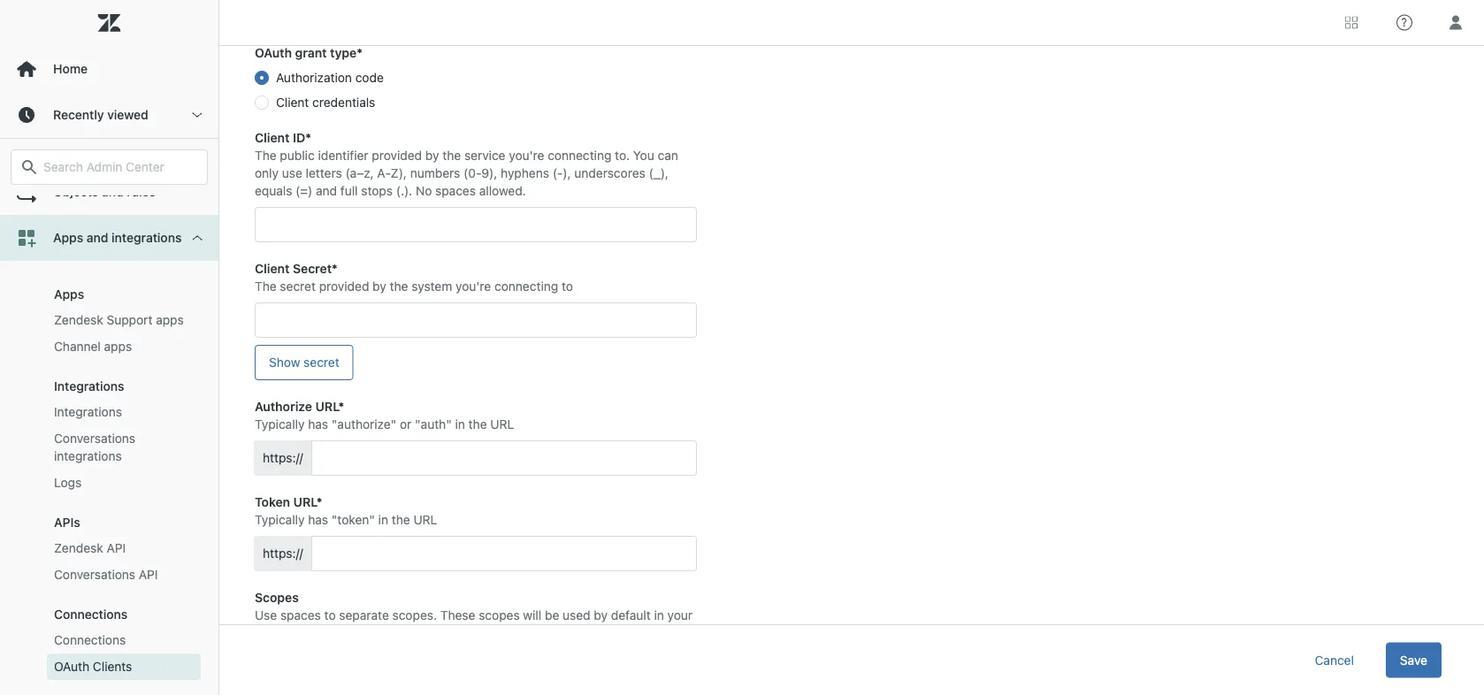 Task type: locate. For each thing, give the bounding box(es) containing it.
channel apps element
[[54, 338, 132, 356]]

None search field
[[2, 150, 217, 185]]

tree item
[[0, 215, 219, 696]]

channel
[[54, 339, 101, 354]]

integrations
[[54, 379, 124, 394], [54, 405, 122, 419]]

zendesk support apps element
[[54, 311, 184, 329]]

0 vertical spatial integrations
[[54, 379, 124, 394]]

integrations element up the 'conversations integrations'
[[54, 403, 122, 421]]

1 vertical spatial connections
[[54, 633, 126, 648]]

1 vertical spatial zendesk
[[54, 541, 103, 556]]

conversations down zendesk api element
[[54, 568, 135, 582]]

1 vertical spatial integrations element
[[54, 403, 122, 421]]

objects
[[53, 184, 98, 199]]

apps and integrations button
[[0, 215, 219, 261]]

0 vertical spatial connections element
[[54, 607, 128, 622]]

1 zendesk from the top
[[54, 313, 103, 327]]

0 vertical spatial apps
[[156, 313, 184, 327]]

oauth clients
[[54, 660, 132, 674]]

and for apps
[[87, 231, 108, 245]]

tree item containing apps and integrations
[[0, 215, 219, 696]]

2 connections from the top
[[54, 633, 126, 648]]

api up conversations api link
[[107, 541, 126, 556]]

connections
[[54, 607, 128, 622], [54, 633, 126, 648]]

help image
[[1397, 15, 1413, 31]]

zendesk
[[54, 313, 103, 327], [54, 541, 103, 556]]

apps down zendesk support apps element
[[104, 339, 132, 354]]

1 vertical spatial conversations
[[54, 568, 135, 582]]

0 vertical spatial api
[[107, 541, 126, 556]]

apis
[[54, 515, 80, 530]]

integrations element
[[54, 379, 124, 394], [54, 403, 122, 421]]

apps inside dropdown button
[[53, 231, 83, 245]]

oauth
[[54, 660, 90, 674]]

1 vertical spatial api
[[139, 568, 158, 582]]

integrations down channel apps element on the left of the page
[[54, 379, 124, 394]]

connections element up connections link
[[54, 607, 128, 622]]

tree containing objects and rules
[[0, 169, 219, 696]]

connections element up oauth clients
[[54, 632, 126, 649]]

tree
[[0, 169, 219, 696]]

0 vertical spatial connections
[[54, 607, 128, 622]]

1 connections element from the top
[[54, 607, 128, 622]]

and down search admin center field
[[102, 184, 124, 199]]

user menu image
[[1445, 11, 1468, 34]]

1 conversations from the top
[[54, 431, 135, 446]]

1 connections from the top
[[54, 607, 128, 622]]

1 integrations from the top
[[54, 379, 124, 394]]

home button
[[0, 46, 219, 92]]

apps up channel
[[54, 287, 84, 302]]

1 vertical spatial apps
[[104, 339, 132, 354]]

0 vertical spatial integrations
[[112, 231, 182, 245]]

0 horizontal spatial api
[[107, 541, 126, 556]]

1 vertical spatial connections element
[[54, 632, 126, 649]]

2 conversations from the top
[[54, 568, 135, 582]]

apps element
[[54, 287, 84, 302]]

conversations for api
[[54, 568, 135, 582]]

zendesk down apis 'element'
[[54, 541, 103, 556]]

connections element
[[54, 607, 128, 622], [54, 632, 126, 649]]

conversations api
[[54, 568, 158, 582]]

integrations down rules
[[112, 231, 182, 245]]

recently
[[53, 108, 104, 122]]

apps
[[156, 313, 184, 327], [104, 339, 132, 354]]

conversations
[[54, 431, 135, 446], [54, 568, 135, 582]]

tree item inside primary element
[[0, 215, 219, 696]]

integrations inside integrations link
[[54, 405, 122, 419]]

0 vertical spatial apps
[[53, 231, 83, 245]]

zendesk api element
[[54, 540, 126, 557]]

and
[[102, 184, 124, 199], [87, 231, 108, 245]]

conversations api link
[[47, 562, 201, 588]]

1 vertical spatial integrations
[[54, 449, 122, 464]]

api down zendesk api link
[[139, 568, 158, 582]]

apps for apps element
[[54, 287, 84, 302]]

0 horizontal spatial apps
[[104, 339, 132, 354]]

apps down objects at left
[[53, 231, 83, 245]]

clients
[[93, 660, 132, 674]]

integrations up the 'conversations integrations'
[[54, 405, 122, 419]]

2 integrations element from the top
[[54, 403, 122, 421]]

1 vertical spatial and
[[87, 231, 108, 245]]

integrations
[[112, 231, 182, 245], [54, 449, 122, 464]]

integrations element down channel apps element on the left of the page
[[54, 379, 124, 394]]

1 horizontal spatial apps
[[156, 313, 184, 327]]

1 vertical spatial apps
[[54, 287, 84, 302]]

recently viewed button
[[0, 92, 219, 138]]

zendesk up channel
[[54, 313, 103, 327]]

integrations up logs at the left of the page
[[54, 449, 122, 464]]

1 horizontal spatial api
[[139, 568, 158, 582]]

0 vertical spatial and
[[102, 184, 124, 199]]

connections up connections link
[[54, 607, 128, 622]]

apps right 'support'
[[156, 313, 184, 327]]

support
[[107, 313, 153, 327]]

2 zendesk from the top
[[54, 541, 103, 556]]

apps
[[53, 231, 83, 245], [54, 287, 84, 302]]

Search Admin Center field
[[43, 159, 196, 175]]

2 integrations from the top
[[54, 405, 122, 419]]

and down objects and rules
[[87, 231, 108, 245]]

connections link
[[47, 627, 201, 654]]

0 vertical spatial zendesk
[[54, 313, 103, 327]]

0 vertical spatial conversations
[[54, 431, 135, 446]]

connections up oauth clients
[[54, 633, 126, 648]]

1 vertical spatial integrations
[[54, 405, 122, 419]]

api
[[107, 541, 126, 556], [139, 568, 158, 582]]

oauth clients element
[[54, 658, 132, 676]]

recently viewed
[[53, 108, 148, 122]]

tree inside primary element
[[0, 169, 219, 696]]

0 vertical spatial integrations element
[[54, 379, 124, 394]]

apps inside group
[[54, 287, 84, 302]]

conversations down integrations link
[[54, 431, 135, 446]]



Task type: vqa. For each thing, say whether or not it's contained in the screenshot.
1st Integrations element from the top
yes



Task type: describe. For each thing, give the bounding box(es) containing it.
conversations integrations
[[54, 431, 135, 464]]

zendesk products image
[[1346, 16, 1358, 29]]

integrations inside dropdown button
[[112, 231, 182, 245]]

api for conversations api
[[139, 568, 158, 582]]

zendesk support apps link
[[47, 307, 201, 334]]

2 connections element from the top
[[54, 632, 126, 649]]

objects and rules
[[53, 184, 156, 199]]

apps and integrations group
[[0, 261, 219, 696]]

integrations for first integrations 'element' from the top
[[54, 379, 124, 394]]

apps and integrations
[[53, 231, 182, 245]]

apis element
[[54, 515, 80, 530]]

conversations integrations element
[[54, 430, 194, 465]]

integrations for 2nd integrations 'element' from the top of the apps and integrations group
[[54, 405, 122, 419]]

rules
[[127, 184, 156, 199]]

api for zendesk api
[[107, 541, 126, 556]]

conversations api element
[[54, 566, 158, 584]]

1 integrations element from the top
[[54, 379, 124, 394]]

apps for apps and integrations
[[53, 231, 83, 245]]

integrations inside the 'conversations integrations'
[[54, 449, 122, 464]]

objects and rules button
[[0, 169, 219, 215]]

none search field inside primary element
[[2, 150, 217, 185]]

zendesk api link
[[47, 535, 201, 562]]

integrations link
[[47, 399, 201, 426]]

logs
[[54, 476, 82, 490]]

zendesk support apps
[[54, 313, 184, 327]]

conversations for integrations
[[54, 431, 135, 446]]

primary element
[[0, 0, 219, 696]]

zendesk for zendesk api
[[54, 541, 103, 556]]

oauth clients link
[[47, 654, 201, 680]]

logs element
[[54, 474, 82, 492]]

logs link
[[47, 470, 201, 496]]

and for objects
[[102, 184, 124, 199]]

home
[[53, 61, 88, 76]]

channel apps link
[[47, 334, 201, 360]]

viewed
[[107, 108, 148, 122]]

zendesk for zendesk support apps
[[54, 313, 103, 327]]

zendesk api
[[54, 541, 126, 556]]

conversations integrations link
[[47, 426, 201, 470]]

channel apps
[[54, 339, 132, 354]]



